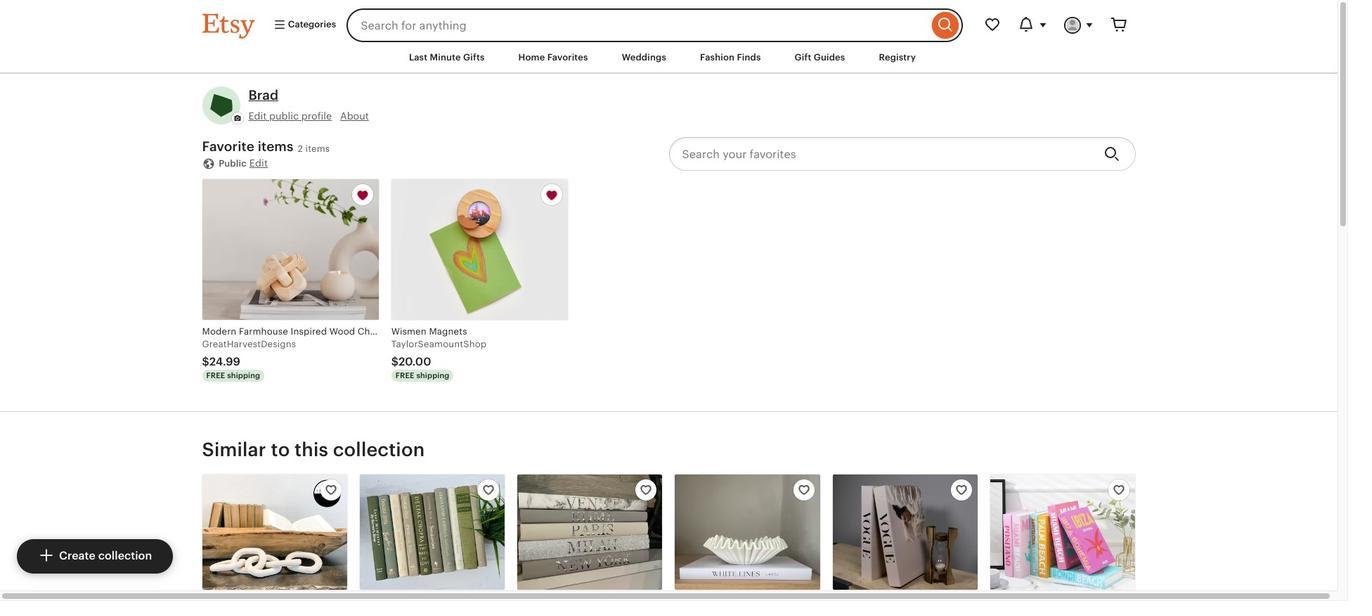 Task type: locate. For each thing, give the bounding box(es) containing it.
guides
[[814, 52, 846, 63]]

Search for anything text field
[[347, 8, 929, 42]]

1 vertical spatial collection
[[98, 549, 152, 563]]

collection right create
[[98, 549, 152, 563]]

registry link
[[869, 45, 927, 70]]

shipping inside greatharvestdesigns $ 24.99 free shipping
[[227, 371, 260, 380]]

home favorites link
[[508, 45, 599, 70]]

about button
[[340, 110, 369, 123]]

collection inside button
[[98, 549, 152, 563]]

$ down wismen
[[391, 355, 399, 368]]

coffee table book decor , decorative books, openable book box, vacation travel fake book, faux staging books, books gift image
[[991, 475, 1136, 590]]

magnets
[[429, 326, 467, 337]]

brad
[[249, 88, 278, 103]]

shipping
[[227, 371, 260, 380], [417, 371, 450, 380]]

1 horizontal spatial $
[[391, 355, 399, 368]]

1 vertical spatial edit
[[249, 157, 268, 169]]

1 horizontal spatial collection
[[333, 439, 425, 460]]

coffee table book set | coffee table decor | book decor | decorative books | modern book decor | modern books | personalized book set decor image
[[518, 475, 663, 590]]

2 free from the left
[[396, 371, 415, 380]]

edit for edit public profile
[[249, 110, 267, 121]]

1 horizontal spatial items
[[306, 143, 330, 154]]

free down 20.00
[[396, 371, 415, 380]]

wismen
[[391, 326, 427, 337]]

create
[[59, 549, 96, 563]]

profile
[[302, 110, 332, 121]]

1 horizontal spatial shipping
[[417, 371, 450, 380]]

similar
[[202, 439, 266, 460]]

weddings
[[622, 52, 667, 63]]

brad button
[[249, 87, 278, 105]]

free down the 24.99
[[206, 371, 225, 380]]

registry
[[879, 52, 916, 63]]

$ inside wismen magnets taylorseamountshop $ 20.00 free shipping
[[391, 355, 399, 368]]

greatharvestdesigns $ 24.99 free shipping
[[202, 339, 296, 380]]

greatharvestdesigns
[[202, 339, 296, 349]]

categories button
[[263, 13, 343, 38]]

1 free from the left
[[206, 371, 225, 380]]

about
[[340, 110, 369, 121]]

items
[[258, 139, 294, 154], [306, 143, 330, 154]]

items right 2
[[306, 143, 330, 154]]

to
[[271, 439, 290, 460]]

last minute gifts
[[409, 52, 485, 63]]

0 vertical spatial collection
[[333, 439, 425, 460]]

2
[[298, 143, 303, 154]]

collection
[[333, 439, 425, 460], [98, 549, 152, 563]]

fashion
[[700, 52, 735, 63]]

0 vertical spatial edit
[[249, 110, 267, 121]]

earth tone decor books, neutral decor books, cream and sage decorative book stack, neutral books for decorating, green decor books image
[[360, 475, 505, 590]]

1 $ from the left
[[202, 355, 209, 368]]

1 shipping from the left
[[227, 371, 260, 380]]

items up edit button
[[258, 139, 294, 154]]

gifts
[[463, 52, 485, 63]]

favorite
[[202, 139, 255, 154]]

0 horizontal spatial shipping
[[227, 371, 260, 380]]

None search field
[[347, 8, 963, 42]]

menu bar
[[177, 42, 1161, 74]]

$
[[202, 355, 209, 368], [391, 355, 399, 368]]

1 horizontal spatial free
[[396, 371, 415, 380]]

collection right this
[[333, 439, 425, 460]]

create collection
[[59, 549, 152, 563]]

edit for edit
[[249, 157, 268, 169]]

home favorites
[[519, 52, 588, 63]]

weddings link
[[612, 45, 677, 70]]

edit
[[249, 110, 267, 121], [249, 157, 268, 169]]

2 $ from the left
[[391, 355, 399, 368]]

$ down greatharvestdesigns
[[202, 355, 209, 368]]

shipping down 20.00
[[417, 371, 450, 380]]

shipping down the 24.99
[[227, 371, 260, 380]]

2 shipping from the left
[[417, 371, 450, 380]]

free
[[206, 371, 225, 380], [396, 371, 415, 380]]

0 horizontal spatial $
[[202, 355, 209, 368]]

last
[[409, 52, 428, 63]]

0 horizontal spatial collection
[[98, 549, 152, 563]]

free inside greatharvestdesigns $ 24.99 free shipping
[[206, 371, 225, 380]]

edit down brad button
[[249, 110, 267, 121]]

edit public profile link
[[249, 110, 332, 123]]

fashion finds link
[[690, 45, 772, 70]]

taylorseamountshop
[[391, 339, 487, 349]]

0 horizontal spatial free
[[206, 371, 225, 380]]

edit down favorite items 2 items
[[249, 157, 268, 169]]



Task type: describe. For each thing, give the bounding box(es) containing it.
gift
[[795, 52, 812, 63]]

favorites
[[547, 52, 588, 63]]

last minute gifts link
[[399, 45, 495, 70]]

create collection button
[[17, 539, 173, 574]]

white lines label coffee table minimalist styling book image
[[675, 475, 820, 590]]

Search your favorites text field
[[669, 137, 1093, 171]]

decorative books for home decor | coffee table books decor | faux books for decoration | fashion books decor | designer books decor image
[[833, 475, 978, 590]]

favorite items 2 items
[[202, 139, 330, 154]]

categories banner
[[177, 0, 1161, 42]]

gift guides link
[[784, 45, 856, 70]]

finds
[[737, 52, 761, 63]]

public
[[269, 110, 299, 121]]

20.00
[[399, 355, 431, 368]]

$ inside greatharvestdesigns $ 24.99 free shipping
[[202, 355, 209, 368]]

wismen magnets image
[[391, 179, 568, 320]]

fashion finds
[[700, 52, 761, 63]]

minute
[[430, 52, 461, 63]]

edit button
[[249, 157, 268, 170]]

modern farmhouse inspired wood chain 3 link decor for living room, coffee table decor, bookshelf decor, housewarming gift, mothers day gift image
[[202, 179, 379, 320]]

free inside wismen magnets taylorseamountshop $ 20.00 free shipping
[[396, 371, 415, 380]]

0 horizontal spatial items
[[258, 139, 294, 154]]

edit public profile
[[249, 110, 332, 121]]

shipping inside wismen magnets taylorseamountshop $ 20.00 free shipping
[[417, 371, 450, 380]]

gift guides
[[795, 52, 846, 63]]

public
[[219, 158, 247, 169]]

this
[[295, 439, 328, 460]]

similar to this collection
[[202, 439, 425, 460]]

categories
[[286, 19, 336, 30]]

menu bar containing last minute gifts
[[177, 42, 1161, 74]]

wood chain link - hand carved decorative wooden chain, white washed, sustainable pine wood image
[[202, 475, 347, 590]]

24.99
[[209, 355, 240, 368]]

home
[[519, 52, 545, 63]]

wismen magnets taylorseamountshop $ 20.00 free shipping
[[391, 326, 487, 380]]

none search field inside categories banner
[[347, 8, 963, 42]]

items inside favorite items 2 items
[[306, 143, 330, 154]]



Task type: vqa. For each thing, say whether or not it's contained in the screenshot.
you to the left
no



